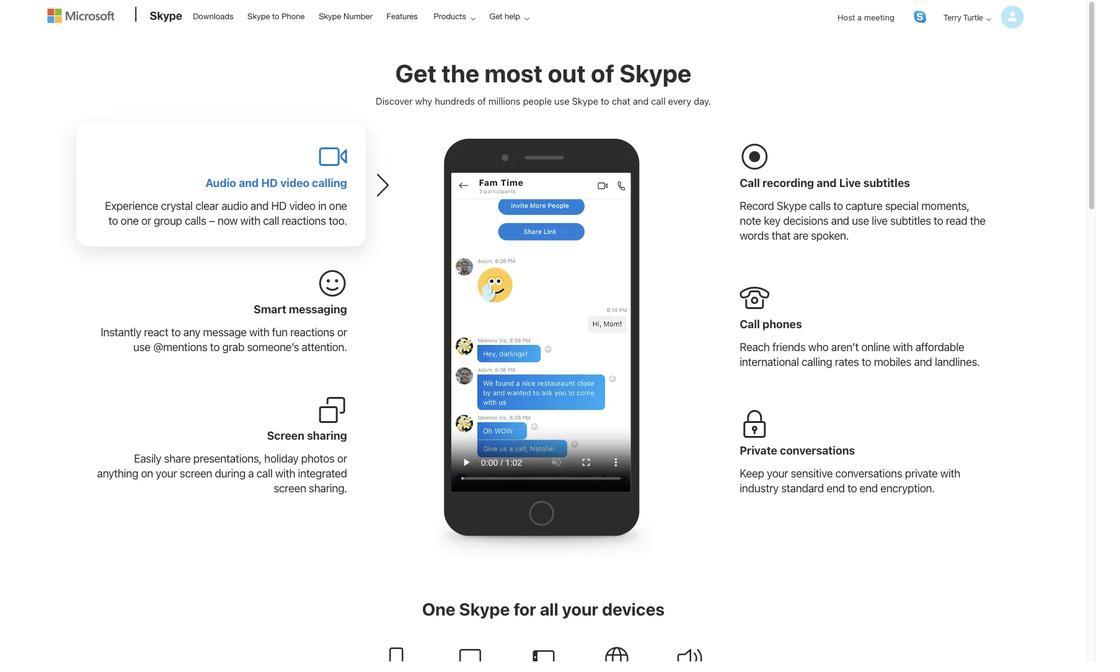 Task type: vqa. For each thing, say whether or not it's contained in the screenshot.


Task type: describe. For each thing, give the bounding box(es) containing it.
in
[[318, 199, 326, 212]]

screen
[[267, 429, 304, 443]]

1 vertical spatial one
[[121, 214, 139, 227]]

phone
[[282, 11, 305, 21]]

rates
[[835, 355, 859, 369]]

to left phone
[[272, 11, 279, 21]]

live
[[872, 214, 888, 227]]

fun
[[272, 326, 288, 339]]

0 vertical spatial the
[[442, 59, 479, 88]]

number
[[344, 11, 372, 21]]

now
[[218, 214, 238, 227]]

decisions
[[783, 214, 829, 227]]

to inside reach friends who aren't online with affordable international calling rates to mobiles and landlines.
[[862, 355, 871, 369]]

private
[[905, 467, 938, 480]]

–
[[209, 214, 215, 227]]

smart
[[254, 303, 286, 316]]

for
[[514, 599, 536, 620]]

0 vertical spatial a
[[857, 12, 862, 22]]

with for 
[[249, 326, 269, 339]]

easily share presentations, holiday photos or anything on your screen during a call with integrated screen sharing.
[[97, 452, 347, 495]]

one
[[422, 599, 455, 620]]

audio and hd video calling
[[205, 176, 347, 190]]

every
[[668, 95, 691, 106]]

one skype for all your devices
[[422, 599, 665, 620]]

products button
[[426, 1, 485, 32]]

keep
[[740, 467, 764, 480]]

group
[[154, 214, 182, 227]]

reactions inside the 'instantly react to any message with fun reactions or use @mentions to grab someone's attention.'
[[290, 326, 335, 339]]

0 vertical spatial screen
[[180, 467, 212, 480]]

affordable
[[915, 341, 964, 354]]

call for 
[[740, 318, 760, 331]]

who
[[808, 341, 829, 354]]

your inside easily share presentations, holiday photos or anything on your screen during a call with integrated screen sharing.
[[156, 467, 177, 480]]

turtle
[[963, 12, 983, 22]]

skype left for
[[459, 599, 510, 620]]


[[317, 395, 347, 425]]

any
[[183, 326, 200, 339]]

0 vertical spatial call
[[651, 95, 666, 106]]

that
[[772, 229, 791, 242]]


[[317, 142, 347, 172]]

words
[[740, 229, 769, 242]]

calling inside reach friends who aren't online with affordable international calling rates to mobiles and landlines.
[[802, 355, 832, 369]]

0 vertical spatial subtitles
[[863, 176, 910, 190]]

industry
[[740, 482, 779, 495]]

discover why hundreds of millions people use skype to chat and call every day.
[[376, 95, 711, 106]]

recording
[[763, 176, 814, 190]]

0 horizontal spatial of
[[477, 95, 486, 106]]

online
[[861, 341, 890, 354]]

video inside experience crystal clear audio and hd video in one to one or group calls – now with call reactions too.
[[289, 199, 315, 212]]

record skype calls to capture special moments, note key decisions and use live subtitles to read the words that are spoken.
[[740, 199, 986, 242]]

use inside the 'instantly react to any message with fun reactions or use @mentions to grab someone's attention.'
[[133, 341, 151, 354]]

react
[[144, 326, 168, 339]]

someone's
[[247, 341, 299, 354]]

skype left downloads link
[[150, 9, 182, 22]]

standard
[[781, 482, 824, 495]]

or inside easily share presentations, holiday photos or anything on your screen during a call with integrated screen sharing.
[[337, 452, 347, 466]]

experience
[[105, 199, 158, 212]]

and inside experience crystal clear audio and hd video in one to one or group calls – now with call reactions too.
[[250, 199, 269, 212]]

international
[[740, 355, 799, 369]]

skype number link
[[313, 1, 378, 30]]

keep your sensitive conversations private with industry standard end to end encryption.
[[740, 467, 960, 495]]

terry
[[943, 12, 961, 22]]

why
[[415, 95, 432, 106]]

terry turtle link
[[934, 1, 1024, 33]]

with inside experience crystal clear audio and hd video in one to one or group calls – now with call reactions too.
[[240, 214, 260, 227]]

sensitive
[[791, 467, 833, 480]]

use inside record skype calls to capture special moments, note key decisions and use live subtitles to read the words that are spoken.
[[852, 214, 869, 227]]

special
[[885, 199, 919, 212]]

skype left number
[[319, 11, 341, 21]]

skype down out
[[572, 95, 598, 106]]

to left chat
[[601, 95, 609, 106]]

to down message
[[210, 341, 220, 354]]

your inside keep your sensitive conversations private with industry standard end to end encryption.
[[767, 467, 788, 480]]

note
[[740, 214, 761, 227]]

friends
[[772, 341, 806, 354]]

mobiles
[[874, 355, 911, 369]]

0 vertical spatial video
[[280, 176, 309, 190]]

and up the audio
[[239, 176, 259, 190]]

video showcase of features available on skype. skype provides you with audio and hd video calling, smart messaging, screen sharing, call recording and live subtitles, call to phones and on top of all we're keeping your conversations private. element
[[451, 173, 631, 492]]

terry turtle
[[943, 12, 983, 22]]


[[740, 283, 769, 313]]

instantly
[[101, 326, 141, 339]]

clear
[[195, 199, 219, 212]]

get for get help
[[489, 11, 502, 21]]

attention.
[[302, 341, 347, 354]]

landlines.
[[935, 355, 980, 369]]

with for 
[[940, 467, 960, 480]]

on
[[141, 467, 153, 480]]

skype link
[[144, 1, 186, 34]]

to down live on the right top of the page
[[833, 199, 843, 212]]

sharing.
[[309, 482, 347, 495]]

skype up every
[[620, 59, 692, 88]]

and left live on the right top of the page
[[817, 176, 837, 190]]

0 vertical spatial calling
[[312, 176, 347, 190]]

are
[[793, 229, 808, 242]]

audio
[[221, 199, 248, 212]]

get for get the most out of skype
[[395, 59, 437, 88]]

share
[[164, 452, 191, 466]]

help
[[505, 11, 520, 21]]

spoken.
[[811, 229, 849, 242]]

hd inside experience crystal clear audio and hd video in one to one or group calls – now with call reactions too.
[[271, 199, 287, 212]]

get the most out of skype
[[395, 59, 692, 88]]

with inside easily share presentations, holiday photos or anything on your screen during a call with integrated screen sharing.
[[275, 467, 295, 480]]

call for 
[[740, 176, 760, 190]]

reactions inside experience crystal clear audio and hd video in one to one or group calls – now with call reactions too.
[[282, 214, 326, 227]]

call inside experience crystal clear audio and hd video in one to one or group calls – now with call reactions too.
[[263, 214, 279, 227]]

to down 'moments,'
[[934, 214, 943, 227]]

features
[[387, 11, 418, 21]]

anything
[[97, 467, 138, 480]]



Task type: locate. For each thing, give the bounding box(es) containing it.
skype to phone link
[[242, 1, 310, 30]]

0 horizontal spatial the
[[442, 59, 479, 88]]

1 vertical spatial the
[[970, 214, 986, 227]]

to down experience
[[108, 214, 118, 227]]

1 vertical spatial subtitles
[[890, 214, 931, 227]]

0 horizontal spatial use
[[133, 341, 151, 354]]

1 end from the left
[[826, 482, 845, 495]]

video
[[280, 176, 309, 190], [289, 199, 315, 212]]

reactions down in
[[282, 214, 326, 227]]

calls inside record skype calls to capture special moments, note key decisions and use live subtitles to read the words that are spoken.
[[809, 199, 831, 212]]

1 horizontal spatial one
[[329, 199, 347, 212]]

0 vertical spatial reactions
[[282, 214, 326, 227]]

easily
[[134, 452, 161, 466]]

your right all
[[562, 599, 598, 620]]

2 horizontal spatial your
[[767, 467, 788, 480]]

get help
[[489, 11, 520, 21]]

1 horizontal spatial end
[[860, 482, 878, 495]]

messaging
[[289, 303, 347, 316]]

0 vertical spatial or
[[141, 214, 151, 227]]

too.
[[329, 214, 347, 227]]

1 horizontal spatial screen
[[274, 482, 306, 495]]

0 vertical spatial conversations
[[780, 444, 855, 458]]

calls inside experience crystal clear audio and hd video in one to one or group calls – now with call reactions too.
[[185, 214, 206, 227]]

1 vertical spatial get
[[395, 59, 437, 88]]

to inside keep your sensitive conversations private with industry standard end to end encryption.
[[847, 482, 857, 495]]

0 vertical spatial use
[[554, 95, 570, 106]]

0 vertical spatial call
[[740, 176, 760, 190]]

screen down holiday
[[274, 482, 306, 495]]

0 vertical spatial calls
[[809, 199, 831, 212]]

read
[[946, 214, 967, 227]]

a right during
[[248, 467, 254, 480]]

live
[[839, 176, 861, 190]]

subtitles up special
[[863, 176, 910, 190]]

discover
[[376, 95, 413, 106]]

calling up in
[[312, 176, 347, 190]]

to down online
[[862, 355, 871, 369]]

with inside keep your sensitive conversations private with industry standard end to end encryption.
[[940, 467, 960, 480]]

microsoft image
[[47, 9, 114, 23]]

conversations up 'encryption.'
[[835, 467, 902, 480]]

2 end from the left
[[860, 482, 878, 495]]

aren't
[[831, 341, 859, 354]]


[[740, 142, 769, 172]]

0 vertical spatial one
[[329, 199, 347, 212]]

instantly react to any message with fun reactions or use @mentions to grab someone's attention.
[[101, 326, 347, 354]]

calls up decisions
[[809, 199, 831, 212]]

get up the why
[[395, 59, 437, 88]]

with up mobiles
[[893, 341, 913, 354]]

1 vertical spatial conversations
[[835, 467, 902, 480]]

call up reach
[[740, 318, 760, 331]]

with down holiday
[[275, 467, 295, 480]]

1 vertical spatial calls
[[185, 214, 206, 227]]

or inside experience crystal clear audio and hd video in one to one or group calls – now with call reactions too.
[[141, 214, 151, 227]]

with up someone's
[[249, 326, 269, 339]]

calls
[[809, 199, 831, 212], [185, 214, 206, 227]]

audio
[[205, 176, 236, 190]]

and down affordable
[[914, 355, 932, 369]]

or right photos
[[337, 452, 347, 466]]

2 vertical spatial use
[[133, 341, 151, 354]]

screen sharing
[[267, 429, 347, 443]]

with inside the 'instantly react to any message with fun reactions or use @mentions to grab someone's attention.'
[[249, 326, 269, 339]]

0 horizontal spatial screen
[[180, 467, 212, 480]]

1 vertical spatial of
[[477, 95, 486, 106]]

of
[[591, 59, 614, 88], [477, 95, 486, 106]]

one down experience
[[121, 214, 139, 227]]

key
[[764, 214, 780, 227]]

or down experience
[[141, 214, 151, 227]]

to inside experience crystal clear audio and hd video in one to one or group calls – now with call reactions too.
[[108, 214, 118, 227]]

0 vertical spatial get
[[489, 11, 502, 21]]

use down capture
[[852, 214, 869, 227]]

and right chat
[[633, 95, 649, 106]]

to right standard
[[847, 482, 857, 495]]

call down holiday
[[256, 467, 273, 480]]

record
[[740, 199, 774, 212]]

experience crystal clear audio and hd video in one to one or group calls – now with call reactions too.
[[105, 199, 347, 227]]

phones
[[763, 318, 802, 331]]

2 vertical spatial call
[[256, 467, 273, 480]]

use down react
[[133, 341, 151, 354]]

1 vertical spatial video
[[289, 199, 315, 212]]

call recording and live subtitles
[[740, 176, 910, 190]]

hundreds
[[435, 95, 475, 106]]

your up "industry"
[[767, 467, 788, 480]]


[[317, 269, 347, 298]]

all
[[540, 599, 558, 620]]

host a meeting link
[[828, 1, 904, 33]]

and inside reach friends who aren't online with affordable international calling rates to mobiles and landlines.
[[914, 355, 932, 369]]

0 horizontal spatial end
[[826, 482, 845, 495]]

or
[[141, 214, 151, 227], [337, 326, 347, 339], [337, 452, 347, 466]]

with inside reach friends who aren't online with affordable international calling rates to mobiles and landlines.
[[893, 341, 913, 354]]

0 horizontal spatial one
[[121, 214, 139, 227]]

to up the @mentions
[[171, 326, 181, 339]]

and inside record skype calls to capture special moments, note key decisions and use live subtitles to read the words that are spoken.
[[831, 214, 849, 227]]

private conversations
[[740, 444, 855, 458]]

reactions up "attention."
[[290, 326, 335, 339]]

1 vertical spatial calling
[[802, 355, 832, 369]]

devices
[[602, 599, 665, 620]]

integrated
[[298, 467, 347, 480]]

smart messaging
[[254, 303, 347, 316]]

downloads link
[[187, 1, 239, 30]]

1 horizontal spatial of
[[591, 59, 614, 88]]

menu bar
[[47, 1, 1039, 65]]

1 vertical spatial reactions
[[290, 326, 335, 339]]

out
[[548, 59, 586, 88]]

end
[[826, 482, 845, 495], [860, 482, 878, 495]]

skype number
[[319, 11, 372, 21]]

one up too.
[[329, 199, 347, 212]]

with right private
[[940, 467, 960, 480]]

of up chat
[[591, 59, 614, 88]]

or inside the 'instantly react to any message with fun reactions or use @mentions to grab someone's attention.'
[[337, 326, 347, 339]]

1 horizontal spatial your
[[562, 599, 598, 620]]

private
[[740, 444, 777, 458]]

1 horizontal spatial calling
[[802, 355, 832, 369]]

use right people
[[554, 95, 570, 106]]

conversations inside keep your sensitive conversations private with industry standard end to end encryption.
[[835, 467, 902, 480]]

reach
[[740, 341, 770, 354]]

subtitles down special
[[890, 214, 931, 227]]

hd down audio and hd video calling
[[271, 199, 287, 212]]

host a meeting
[[838, 12, 894, 22]]

skype left phone
[[247, 11, 270, 21]]

downloads
[[193, 11, 233, 21]]

and right the audio
[[250, 199, 269, 212]]

skype
[[150, 9, 182, 22], [247, 11, 270, 21], [319, 11, 341, 21], [620, 59, 692, 88], [572, 95, 598, 106], [777, 199, 807, 212], [459, 599, 510, 620]]

the
[[442, 59, 479, 88], [970, 214, 986, 227]]

0 horizontal spatial get
[[395, 59, 437, 88]]

skype inside record skype calls to capture special moments, note key decisions and use live subtitles to read the words that are spoken.
[[777, 199, 807, 212]]

1 vertical spatial call
[[263, 214, 279, 227]]

call down audio and hd video calling
[[263, 214, 279, 227]]

skype to phone
[[247, 11, 305, 21]]

get left help
[[489, 11, 502, 21]]

calling
[[312, 176, 347, 190], [802, 355, 832, 369]]

crystal
[[161, 199, 193, 212]]

arrow down image
[[981, 12, 996, 27]]

2 vertical spatial or
[[337, 452, 347, 466]]

1 vertical spatial screen
[[274, 482, 306, 495]]

one
[[329, 199, 347, 212], [121, 214, 139, 227]]

and
[[633, 95, 649, 106], [239, 176, 259, 190], [817, 176, 837, 190], [250, 199, 269, 212], [831, 214, 849, 227], [914, 355, 932, 369]]

call phones
[[740, 318, 802, 331]]

hd
[[261, 176, 278, 190], [271, 199, 287, 212]]

your
[[156, 467, 177, 480], [767, 467, 788, 480], [562, 599, 598, 620]]

0 horizontal spatial your
[[156, 467, 177, 480]]

host
[[838, 12, 855, 22]]

0 horizontal spatial calls
[[185, 214, 206, 227]]

1 vertical spatial call
[[740, 318, 760, 331]]

encryption.
[[881, 482, 935, 495]]

screen down share
[[180, 467, 212, 480]]

calls left –
[[185, 214, 206, 227]]

meeting
[[864, 12, 894, 22]]

screen
[[180, 467, 212, 480], [274, 482, 306, 495]]

capture
[[846, 199, 882, 212]]

 link
[[914, 11, 926, 23]]

of left millions
[[477, 95, 486, 106]]

@mentions
[[153, 341, 207, 354]]

the up hundreds
[[442, 59, 479, 88]]

the inside record skype calls to capture special moments, note key decisions and use live subtitles to read the words that are spoken.
[[970, 214, 986, 227]]

1 vertical spatial hd
[[271, 199, 287, 212]]

call left every
[[651, 95, 666, 106]]

1 horizontal spatial get
[[489, 11, 502, 21]]

a right host
[[857, 12, 862, 22]]

millions
[[488, 95, 520, 106]]

subtitles inside record skype calls to capture special moments, note key decisions and use live subtitles to read the words that are spoken.
[[890, 214, 931, 227]]

reactions
[[282, 214, 326, 227], [290, 326, 335, 339]]

calling down who
[[802, 355, 832, 369]]

a inside easily share presentations, holiday photos or anything on your screen during a call with integrated screen sharing.
[[248, 467, 254, 480]]

1 horizontal spatial a
[[857, 12, 862, 22]]

call up record
[[740, 176, 760, 190]]

1 horizontal spatial the
[[970, 214, 986, 227]]

to
[[272, 11, 279, 21], [601, 95, 609, 106], [833, 199, 843, 212], [108, 214, 118, 227], [934, 214, 943, 227], [171, 326, 181, 339], [210, 341, 220, 354], [862, 355, 871, 369], [847, 482, 857, 495]]

or up "attention."
[[337, 326, 347, 339]]

end down sensitive
[[826, 482, 845, 495]]

call
[[740, 176, 760, 190], [740, 318, 760, 331]]

0 vertical spatial hd
[[261, 176, 278, 190]]

the right read
[[970, 214, 986, 227]]

avatar image
[[1001, 6, 1024, 29]]

photos
[[301, 452, 335, 466]]

end left 'encryption.'
[[860, 482, 878, 495]]

2 call from the top
[[740, 318, 760, 331]]

skype up decisions
[[777, 199, 807, 212]]

menu bar containing host a meeting
[[47, 1, 1039, 65]]

features link
[[381, 1, 423, 30]]

1 horizontal spatial calls
[[809, 199, 831, 212]]

1 horizontal spatial use
[[554, 95, 570, 106]]

products
[[434, 11, 466, 21]]

reach friends who aren't online with affordable international calling rates to mobiles and landlines.
[[740, 341, 980, 369]]

presentations,
[[193, 452, 262, 466]]

and up spoken.
[[831, 214, 849, 227]]

a
[[857, 12, 862, 22], [248, 467, 254, 480]]

with down the audio
[[240, 214, 260, 227]]

with for 
[[893, 341, 913, 354]]

1 vertical spatial or
[[337, 326, 347, 339]]

0 horizontal spatial a
[[248, 467, 254, 480]]

hd right "audio"
[[261, 176, 278, 190]]

0 horizontal spatial calling
[[312, 176, 347, 190]]

get inside dropdown button
[[489, 11, 502, 21]]

your down share
[[156, 467, 177, 480]]

conversations up sensitive
[[780, 444, 855, 458]]

moments,
[[921, 199, 969, 212]]

sharing
[[307, 429, 347, 443]]

chat
[[612, 95, 630, 106]]

1 vertical spatial a
[[248, 467, 254, 480]]

call inside easily share presentations, holiday photos or anything on your screen during a call with integrated screen sharing.
[[256, 467, 273, 480]]

1 call from the top
[[740, 176, 760, 190]]

2 horizontal spatial use
[[852, 214, 869, 227]]

0 vertical spatial of
[[591, 59, 614, 88]]

1 vertical spatial use
[[852, 214, 869, 227]]



